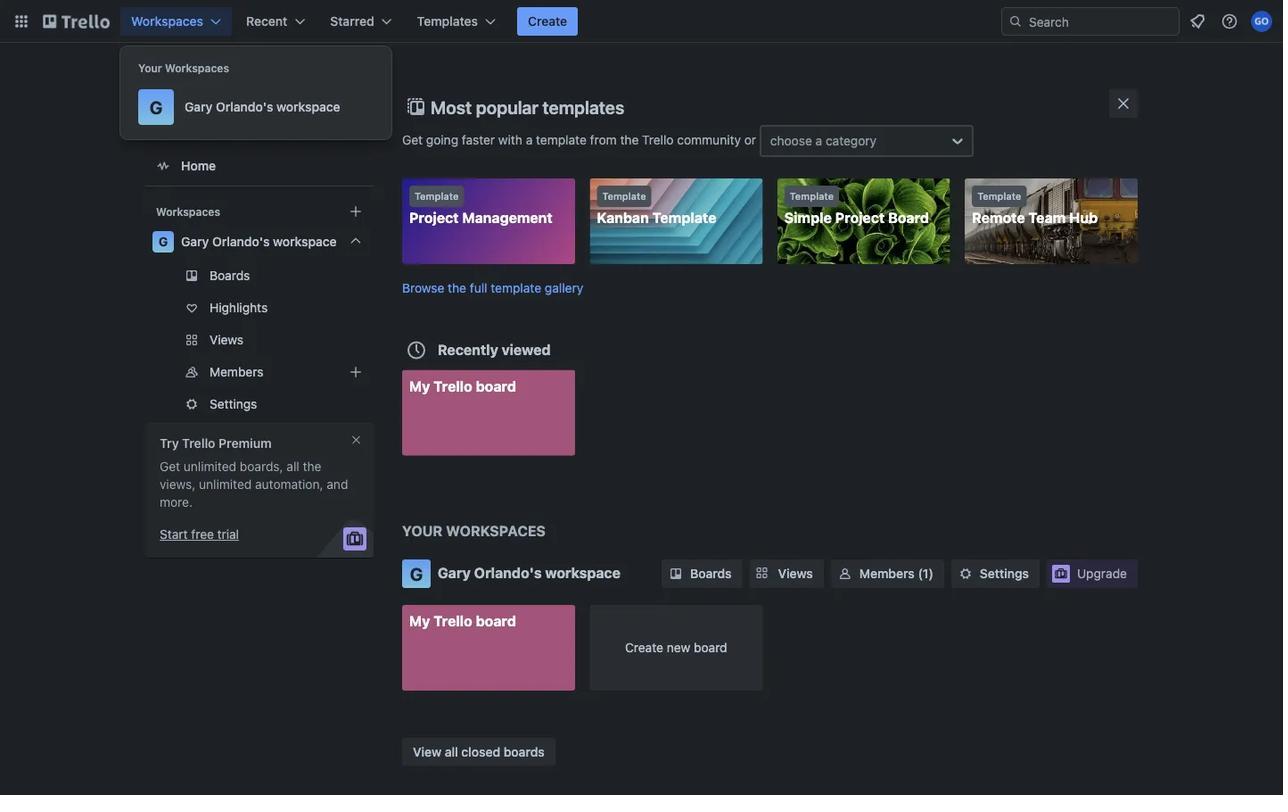 Task type: vqa. For each thing, say whether or not it's contained in the screenshot.
the My Trello board link
yes



Task type: describe. For each thing, give the bounding box(es) containing it.
template for remote
[[978, 190, 1022, 202]]

board image
[[153, 84, 174, 105]]

2 vertical spatial board
[[694, 640, 728, 655]]

upgrade
[[1078, 566, 1128, 581]]

2 my trello board link from the top
[[402, 605, 575, 691]]

1 horizontal spatial a
[[816, 133, 823, 148]]

recently
[[438, 341, 499, 358]]

2 vertical spatial gary orlando's workspace
[[438, 564, 621, 581]]

gallery
[[545, 280, 584, 295]]

recently viewed
[[438, 341, 551, 358]]

0 vertical spatial gary orlando's workspace
[[185, 99, 341, 114]]

0 horizontal spatial a
[[526, 132, 533, 147]]

open information menu image
[[1222, 12, 1239, 30]]

1 vertical spatial settings
[[981, 566, 1030, 581]]

0 vertical spatial template
[[536, 132, 587, 147]]

2 vertical spatial orlando's
[[474, 564, 542, 581]]

members (1)
[[860, 566, 934, 581]]

choose
[[771, 133, 813, 148]]

boards
[[504, 744, 545, 759]]

upgrade button
[[1048, 559, 1139, 588]]

0 vertical spatial workspace
[[277, 99, 341, 114]]

templates button
[[407, 7, 507, 36]]

2 vertical spatial gary
[[438, 564, 471, 581]]

starred button
[[320, 7, 403, 36]]

template right kanban
[[653, 209, 717, 226]]

0 vertical spatial boards link
[[145, 79, 374, 111]]

with
[[499, 132, 523, 147]]

2 vertical spatial workspaces
[[156, 205, 220, 218]]

0 horizontal spatial templates
[[181, 123, 242, 137]]

your
[[138, 62, 162, 74]]

or
[[745, 132, 757, 147]]

views for the rightmost views "link"
[[779, 566, 814, 581]]

free
[[191, 527, 214, 542]]

template for simple
[[790, 190, 834, 202]]

highlights link
[[145, 294, 374, 322]]

all inside view all closed boards button
[[445, 744, 458, 759]]

trello inside try trello premium get unlimited boards, all the views, unlimited automation, and more.
[[182, 436, 215, 451]]

1 my from the top
[[410, 377, 430, 394]]

boards,
[[240, 459, 283, 474]]

start free trial
[[160, 527, 239, 542]]

create for create new board
[[625, 640, 664, 655]]

1 vertical spatial unlimited
[[199, 477, 252, 492]]

all inside try trello premium get unlimited boards, all the views, unlimited automation, and more.
[[287, 459, 300, 474]]

browse
[[402, 280, 445, 295]]

get inside try trello premium get unlimited boards, all the views, unlimited automation, and more.
[[160, 459, 180, 474]]

recent
[[246, 14, 288, 29]]

project inside template project management
[[410, 209, 459, 226]]

automation,
[[255, 477, 324, 492]]

1 my trello board link from the top
[[402, 370, 575, 456]]

1 horizontal spatial settings link
[[952, 559, 1040, 588]]

2 my trello board from the top
[[410, 613, 517, 629]]

browse the full template gallery link
[[402, 280, 584, 295]]

0 vertical spatial g
[[150, 96, 163, 117]]

most popular templates
[[431, 96, 625, 117]]

templates
[[543, 96, 625, 117]]

workspaces inside popup button
[[131, 14, 203, 29]]

board for 2nd my trello board link from the top of the page
[[476, 613, 517, 629]]

going
[[426, 132, 459, 147]]

views,
[[160, 477, 196, 492]]

search image
[[1009, 14, 1023, 29]]

view all closed boards
[[413, 744, 545, 759]]

hub
[[1070, 209, 1099, 226]]

workspaces
[[446, 522, 546, 539]]

board
[[889, 209, 930, 226]]

back to home image
[[43, 7, 110, 36]]

2 my from the top
[[410, 613, 430, 629]]

full
[[470, 280, 488, 295]]

templates inside dropdown button
[[417, 14, 478, 29]]

Search field
[[1023, 8, 1180, 35]]

0 horizontal spatial settings
[[210, 397, 257, 411]]

viewed
[[502, 341, 551, 358]]

members link
[[145, 358, 374, 386]]

primary element
[[0, 0, 1284, 43]]

highlights
[[210, 300, 268, 315]]

choose a category
[[771, 133, 877, 148]]

from
[[590, 132, 617, 147]]

the for get going faster with a template from the trello community or
[[621, 132, 639, 147]]

1 vertical spatial gary
[[181, 234, 209, 249]]

trial
[[217, 527, 239, 542]]

most
[[431, 96, 472, 117]]

0 vertical spatial gary
[[185, 99, 213, 114]]

project inside template simple project board
[[836, 209, 885, 226]]



Task type: locate. For each thing, give the bounding box(es) containing it.
0 vertical spatial workspaces
[[131, 14, 203, 29]]

1 horizontal spatial members
[[860, 566, 915, 581]]

1 horizontal spatial views
[[779, 566, 814, 581]]

popular
[[476, 96, 539, 117]]

1 vertical spatial views
[[779, 566, 814, 581]]

home
[[181, 158, 216, 173]]

2 sm image from the left
[[957, 565, 975, 583]]

create a workspace image
[[345, 201, 367, 222]]

sm image right (1)
[[957, 565, 975, 583]]

0 vertical spatial settings link
[[145, 390, 374, 418]]

0 horizontal spatial views link
[[145, 326, 374, 354]]

template
[[415, 190, 459, 202], [603, 190, 647, 202], [790, 190, 834, 202], [978, 190, 1022, 202], [653, 209, 717, 226]]

template kanban template
[[597, 190, 717, 226]]

templates up home
[[181, 123, 242, 137]]

gary
[[185, 99, 213, 114], [181, 234, 209, 249], [438, 564, 471, 581]]

your workspaces
[[138, 62, 229, 74]]

get up views, at the bottom left
[[160, 459, 180, 474]]

get
[[402, 132, 423, 147], [160, 459, 180, 474]]

0 vertical spatial all
[[287, 459, 300, 474]]

your
[[402, 522, 443, 539]]

view
[[413, 744, 442, 759]]

2 vertical spatial workspace
[[546, 564, 621, 581]]

boards for highlights
[[210, 268, 250, 283]]

templates
[[417, 14, 478, 29], [181, 123, 242, 137]]

template up simple
[[790, 190, 834, 202]]

1 horizontal spatial all
[[445, 744, 458, 759]]

2 vertical spatial boards
[[691, 566, 732, 581]]

new
[[667, 640, 691, 655]]

all
[[287, 459, 300, 474], [445, 744, 458, 759]]

sm image
[[667, 565, 685, 583], [957, 565, 975, 583]]

add image
[[345, 361, 367, 383]]

members for members
[[210, 364, 264, 379]]

1 horizontal spatial project
[[836, 209, 885, 226]]

try trello premium get unlimited boards, all the views, unlimited automation, and more.
[[160, 436, 348, 509]]

boards link up highlights link
[[145, 261, 374, 290]]

members for members (1)
[[860, 566, 915, 581]]

1 vertical spatial workspace
[[273, 234, 337, 249]]

members left (1)
[[860, 566, 915, 581]]

0 vertical spatial my
[[410, 377, 430, 394]]

template simple project board
[[785, 190, 930, 226]]

1 vertical spatial boards
[[210, 268, 250, 283]]

template inside template project management
[[415, 190, 459, 202]]

1 vertical spatial all
[[445, 744, 458, 759]]

create up most popular templates
[[528, 14, 568, 29]]

template for project
[[415, 190, 459, 202]]

1 vertical spatial settings link
[[952, 559, 1040, 588]]

0 vertical spatial boards
[[181, 87, 223, 102]]

1 horizontal spatial templates
[[417, 14, 478, 29]]

templates up most
[[417, 14, 478, 29]]

1 vertical spatial members
[[860, 566, 915, 581]]

boards link for highlights
[[145, 261, 374, 290]]

0 horizontal spatial members
[[210, 364, 264, 379]]

1 vertical spatial create
[[625, 640, 664, 655]]

template project management
[[410, 190, 553, 226]]

1 horizontal spatial get
[[402, 132, 423, 147]]

gary down home
[[181, 234, 209, 249]]

0 horizontal spatial sm image
[[667, 565, 685, 583]]

a right choose
[[816, 133, 823, 148]]

gary orlando's workspace up home link in the left top of the page
[[185, 99, 341, 114]]

1 horizontal spatial sm image
[[957, 565, 975, 583]]

g down home icon
[[159, 234, 168, 249]]

home link
[[145, 150, 374, 182]]

template inside template simple project board
[[790, 190, 834, 202]]

boards
[[181, 87, 223, 102], [210, 268, 250, 283], [691, 566, 732, 581]]

1 project from the left
[[410, 209, 459, 226]]

create left the new
[[625, 640, 664, 655]]

create new board
[[625, 640, 728, 655]]

(1)
[[919, 566, 934, 581]]

views left sm image
[[779, 566, 814, 581]]

the
[[621, 132, 639, 147], [448, 280, 467, 295], [303, 459, 322, 474]]

closed
[[462, 744, 501, 759]]

1 vertical spatial board
[[476, 613, 517, 629]]

template for kanban
[[603, 190, 647, 202]]

sm image
[[837, 565, 855, 583]]

boards for views
[[691, 566, 732, 581]]

starred
[[330, 14, 374, 29]]

my trello board link
[[402, 370, 575, 456], [402, 605, 575, 691]]

management
[[463, 209, 553, 226]]

all up automation,
[[287, 459, 300, 474]]

all right view
[[445, 744, 458, 759]]

browse the full template gallery
[[402, 280, 584, 295]]

1 vertical spatial orlando's
[[212, 234, 270, 249]]

0 vertical spatial the
[[621, 132, 639, 147]]

gary orlando's workspace down workspaces
[[438, 564, 621, 581]]

1 vertical spatial the
[[448, 280, 467, 295]]

1 my trello board from the top
[[410, 377, 517, 394]]

2 vertical spatial the
[[303, 459, 322, 474]]

1 vertical spatial get
[[160, 459, 180, 474]]

0 vertical spatial create
[[528, 14, 568, 29]]

try
[[160, 436, 179, 451]]

1 vertical spatial my
[[410, 613, 430, 629]]

settings right (1)
[[981, 566, 1030, 581]]

boards link up the new
[[662, 559, 743, 588]]

orlando's down workspaces
[[474, 564, 542, 581]]

workspaces up your workspaces
[[131, 14, 203, 29]]

0 vertical spatial orlando's
[[216, 99, 273, 114]]

views link up members link
[[145, 326, 374, 354]]

remote
[[973, 209, 1026, 226]]

0 vertical spatial settings
[[210, 397, 257, 411]]

start free trial button
[[160, 526, 239, 543]]

sm image for boards
[[667, 565, 685, 583]]

boards link
[[145, 79, 374, 111], [145, 261, 374, 290], [662, 559, 743, 588]]

gary down your workspaces
[[438, 564, 471, 581]]

0 vertical spatial views link
[[145, 326, 374, 354]]

views
[[210, 332, 244, 347], [779, 566, 814, 581]]

gary orlando (garyorlando) image
[[1252, 11, 1273, 32]]

settings up premium
[[210, 397, 257, 411]]

2 vertical spatial boards link
[[662, 559, 743, 588]]

boards down your workspaces
[[181, 87, 223, 102]]

template board image
[[153, 120, 174, 141]]

1 vertical spatial boards link
[[145, 261, 374, 290]]

0 vertical spatial templates
[[417, 14, 478, 29]]

the left full
[[448, 280, 467, 295]]

unlimited
[[184, 459, 237, 474], [199, 477, 252, 492]]

boards link for views
[[662, 559, 743, 588]]

template up "remote"
[[978, 190, 1022, 202]]

0 notifications image
[[1188, 11, 1209, 32]]

views down highlights
[[210, 332, 244, 347]]

a
[[526, 132, 533, 147], [816, 133, 823, 148]]

0 vertical spatial my trello board
[[410, 377, 517, 394]]

2 vertical spatial g
[[410, 563, 423, 584]]

boards up the new
[[691, 566, 732, 581]]

g down 'your'
[[410, 563, 423, 584]]

more.
[[160, 495, 193, 509]]

template down going
[[415, 190, 459, 202]]

0 horizontal spatial get
[[160, 459, 180, 474]]

home image
[[153, 155, 174, 177]]

views link left sm image
[[750, 559, 824, 588]]

your workspaces
[[402, 522, 546, 539]]

community
[[678, 132, 741, 147]]

create for create
[[528, 14, 568, 29]]

template
[[536, 132, 587, 147], [491, 280, 542, 295]]

faster
[[462, 132, 495, 147]]

project
[[410, 209, 459, 226], [836, 209, 885, 226]]

category
[[826, 133, 877, 148]]

1 horizontal spatial the
[[448, 280, 467, 295]]

the up automation,
[[303, 459, 322, 474]]

sm image up create new board
[[667, 565, 685, 583]]

0 vertical spatial members
[[210, 364, 264, 379]]

gary right board icon
[[185, 99, 213, 114]]

orlando's up home link in the left top of the page
[[216, 99, 273, 114]]

1 vertical spatial views link
[[750, 559, 824, 588]]

simple
[[785, 209, 832, 226]]

sm image for settings
[[957, 565, 975, 583]]

1 horizontal spatial create
[[625, 640, 664, 655]]

1 vertical spatial my trello board link
[[402, 605, 575, 691]]

workspaces up board icon
[[165, 62, 229, 74]]

project left board
[[836, 209, 885, 226]]

workspaces
[[131, 14, 203, 29], [165, 62, 229, 74], [156, 205, 220, 218]]

recent button
[[236, 7, 316, 36]]

template down templates
[[536, 132, 587, 147]]

the right from
[[621, 132, 639, 147]]

0 horizontal spatial project
[[410, 209, 459, 226]]

settings link right (1)
[[952, 559, 1040, 588]]

1 vertical spatial my trello board
[[410, 613, 517, 629]]

workspaces down home
[[156, 205, 220, 218]]

1 vertical spatial g
[[159, 234, 168, 249]]

workspace
[[277, 99, 341, 114], [273, 234, 337, 249], [546, 564, 621, 581]]

gary orlando's workspace up highlights link
[[181, 234, 337, 249]]

0 horizontal spatial settings link
[[145, 390, 374, 418]]

views link
[[145, 326, 374, 354], [750, 559, 824, 588]]

premium
[[219, 436, 272, 451]]

a right with
[[526, 132, 533, 147]]

board
[[476, 377, 517, 394], [476, 613, 517, 629], [694, 640, 728, 655]]

my trello board
[[410, 377, 517, 394], [410, 613, 517, 629]]

templates link
[[145, 114, 374, 146]]

members down highlights
[[210, 364, 264, 379]]

template up kanban
[[603, 190, 647, 202]]

and
[[327, 477, 348, 492]]

0 horizontal spatial create
[[528, 14, 568, 29]]

views for the top views "link"
[[210, 332, 244, 347]]

0 vertical spatial unlimited
[[184, 459, 237, 474]]

0 horizontal spatial the
[[303, 459, 322, 474]]

boards up highlights
[[210, 268, 250, 283]]

members
[[210, 364, 264, 379], [860, 566, 915, 581]]

g up the template board icon
[[150, 96, 163, 117]]

create inside button
[[528, 14, 568, 29]]

template inside template remote team hub
[[978, 190, 1022, 202]]

2 horizontal spatial the
[[621, 132, 639, 147]]

project up browse
[[410, 209, 459, 226]]

0 vertical spatial my trello board link
[[402, 370, 575, 456]]

1 vertical spatial templates
[[181, 123, 242, 137]]

start
[[160, 527, 188, 542]]

1 vertical spatial gary orlando's workspace
[[181, 234, 337, 249]]

unlimited up views, at the bottom left
[[184, 459, 237, 474]]

unlimited down boards,
[[199, 477, 252, 492]]

team
[[1029, 209, 1067, 226]]

orlando's up highlights
[[212, 234, 270, 249]]

the for try trello premium get unlimited boards, all the views, unlimited automation, and more.
[[303, 459, 322, 474]]

workspaces button
[[120, 7, 232, 36]]

1 horizontal spatial views link
[[750, 559, 824, 588]]

create
[[528, 14, 568, 29], [625, 640, 664, 655]]

view all closed boards button
[[402, 737, 556, 766]]

settings link down members link
[[145, 390, 374, 418]]

settings link
[[145, 390, 374, 418], [952, 559, 1040, 588]]

1 vertical spatial workspaces
[[165, 62, 229, 74]]

template right full
[[491, 280, 542, 295]]

0 vertical spatial get
[[402, 132, 423, 147]]

create button
[[518, 7, 578, 36]]

orlando's
[[216, 99, 273, 114], [212, 234, 270, 249], [474, 564, 542, 581]]

boards link up templates link
[[145, 79, 374, 111]]

template remote team hub
[[973, 190, 1099, 226]]

1 vertical spatial template
[[491, 280, 542, 295]]

the inside try trello premium get unlimited boards, all the views, unlimited automation, and more.
[[303, 459, 322, 474]]

1 sm image from the left
[[667, 565, 685, 583]]

0 horizontal spatial all
[[287, 459, 300, 474]]

0 horizontal spatial views
[[210, 332, 244, 347]]

settings
[[210, 397, 257, 411], [981, 566, 1030, 581]]

0 vertical spatial views
[[210, 332, 244, 347]]

0 vertical spatial board
[[476, 377, 517, 394]]

1 horizontal spatial settings
[[981, 566, 1030, 581]]

2 project from the left
[[836, 209, 885, 226]]

get left going
[[402, 132, 423, 147]]

get going faster with a template from the trello community or
[[402, 132, 760, 147]]

kanban
[[597, 209, 649, 226]]

my
[[410, 377, 430, 394], [410, 613, 430, 629]]

board for second my trello board link from the bottom of the page
[[476, 377, 517, 394]]



